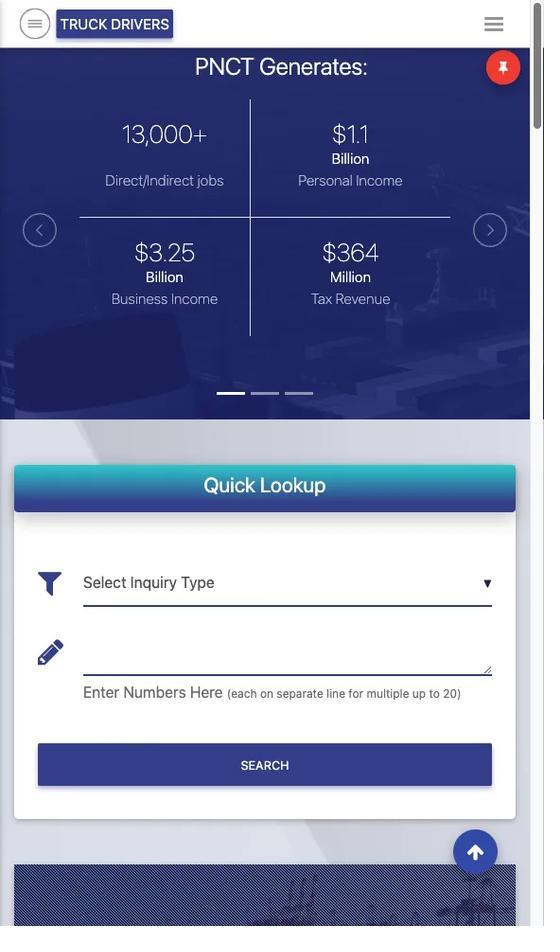 Task type: describe. For each thing, give the bounding box(es) containing it.
quick lookup
[[204, 473, 326, 497]]

tax revenue
[[311, 291, 391, 307]]

revenue
[[336, 291, 391, 307]]

separate
[[277, 687, 324, 701]]

pnct generates:
[[195, 52, 368, 80]]

$3.25
[[134, 238, 195, 267]]

search button
[[38, 744, 493, 786]]

truck drivers link
[[56, 9, 173, 38]]

direct/indirect
[[106, 172, 194, 189]]

multiple
[[367, 687, 410, 701]]

business income
[[112, 291, 218, 307]]

drivers
[[111, 16, 169, 32]]

income for $1.1
[[356, 172, 403, 189]]

tax
[[311, 291, 333, 307]]

generates:
[[260, 52, 368, 80]]

personal income
[[299, 172, 403, 189]]

enter numbers here (each on separate line for multiple up to 20)
[[83, 684, 462, 702]]

line
[[327, 687, 346, 701]]

truck drivers
[[60, 16, 169, 32]]

truck
[[60, 16, 107, 32]]

search
[[241, 759, 289, 773]]



Task type: vqa. For each thing, say whether or not it's contained in the screenshot.
Truck Drivers
yes



Task type: locate. For each thing, give the bounding box(es) containing it.
0 vertical spatial income
[[356, 172, 403, 189]]

$1.1
[[333, 120, 369, 148]]

quick
[[204, 473, 256, 497]]

lookup
[[260, 473, 326, 497]]

income for $3.25
[[171, 291, 218, 307]]

numbers
[[124, 684, 186, 702]]

personal
[[299, 172, 353, 189]]

business
[[112, 291, 168, 307]]

direct/indirect jobs
[[106, 172, 224, 189]]

up
[[413, 687, 427, 701]]

enter
[[83, 684, 120, 702]]

1 vertical spatial income
[[171, 291, 218, 307]]

▼
[[484, 577, 493, 590]]

here
[[190, 684, 223, 702]]

(each
[[227, 687, 257, 701]]

13,000+
[[122, 120, 208, 148]]

20)
[[444, 687, 462, 701]]

1 horizontal spatial income
[[356, 172, 403, 189]]

jobs
[[198, 172, 224, 189]]

for
[[349, 687, 364, 701]]

to
[[430, 687, 440, 701]]

welcome to port newmark container terminal image
[[0, 41, 545, 526]]

0 horizontal spatial income
[[171, 291, 218, 307]]

income right 'personal'
[[356, 172, 403, 189]]

pnct
[[195, 52, 255, 80]]

income right business
[[171, 291, 218, 307]]

income
[[356, 172, 403, 189], [171, 291, 218, 307]]

$364
[[322, 238, 380, 267]]

on
[[260, 687, 274, 701]]

None text field
[[83, 560, 493, 606], [83, 629, 493, 676], [83, 560, 493, 606], [83, 629, 493, 676]]



